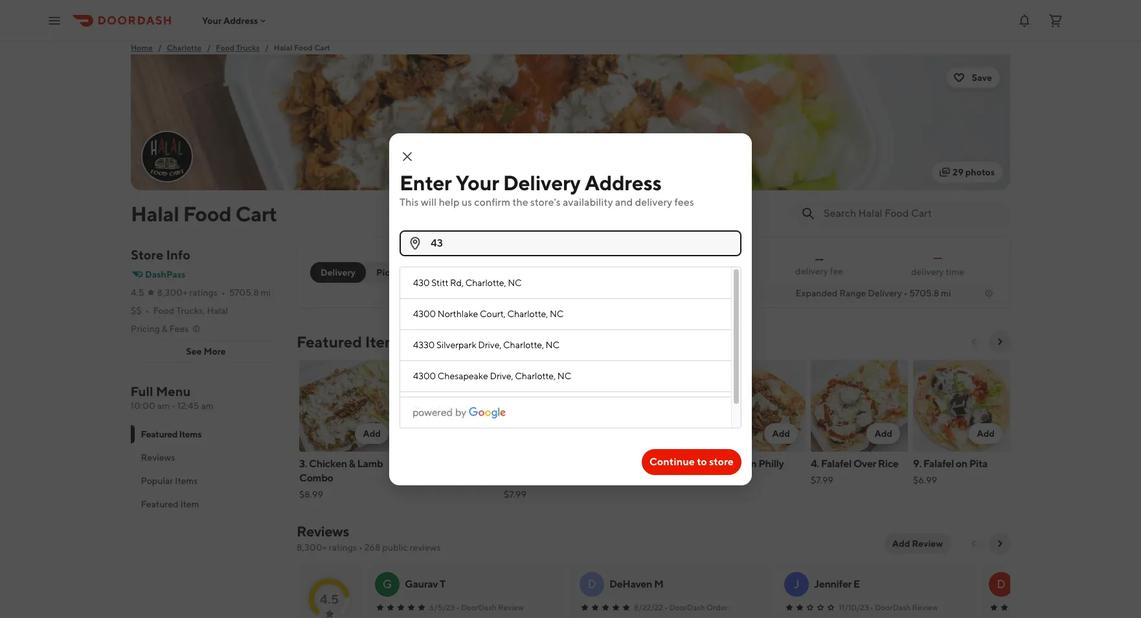 Task type: locate. For each thing, give the bounding box(es) containing it.
delivery inside radio
[[321, 268, 356, 278]]

0 horizontal spatial delivery
[[321, 268, 356, 278]]

delivery inside -- delivery fee
[[796, 266, 828, 276]]

chicken inside 10. chicken gyro $7.99
[[621, 458, 659, 470]]

road,
[[465, 402, 488, 413]]

doordash for j
[[875, 603, 911, 613]]

0 vertical spatial address
[[223, 15, 258, 26]]

Item Search search field
[[824, 207, 1000, 221]]

northlake
[[438, 309, 478, 319]]

• doordash review for j
[[871, 603, 939, 613]]

charlotte, up 4300 hucks road, charlotte, nc option
[[515, 371, 556, 382]]

am
[[158, 401, 170, 411], [201, 401, 214, 411]]

0 horizontal spatial mi
[[261, 288, 271, 298]]

2 horizontal spatial chicken
[[719, 458, 757, 470]]

0 vertical spatial 4300
[[413, 309, 436, 319]]

continue to store button
[[642, 449, 742, 475]]

5705.8 down "-- delivery time" on the top right of the page
[[910, 288, 940, 299]]

nc for 4300 hucks road, charlotte, nc
[[532, 402, 546, 413]]

0 vertical spatial &
[[162, 324, 168, 334]]

expanded range delivery • 5705.8 mi
[[796, 288, 951, 299]]

featured items down 12:45 on the left bottom
[[141, 430, 202, 440]]

add button down 4300 hucks road, charlotte, nc option
[[560, 424, 593, 444]]

0 horizontal spatial halal
[[131, 201, 179, 226]]

items inside button
[[175, 476, 198, 487]]

0 horizontal spatial &
[[162, 324, 168, 334]]

2 vertical spatial halal
[[207, 306, 228, 316]]

/ right trucks
[[265, 43, 269, 52]]

0 horizontal spatial 5705.8
[[229, 288, 259, 298]]

4300 up 4330
[[413, 309, 436, 319]]

ratings down reviews link
[[329, 543, 357, 553]]

1 horizontal spatial cart
[[314, 43, 330, 52]]

ratings
[[189, 288, 218, 298], [329, 543, 357, 553]]

268
[[364, 543, 381, 553]]

pricing & fees button
[[131, 323, 202, 336]]

& left fees
[[162, 324, 168, 334]]

2 horizontal spatial halal
[[274, 43, 293, 52]]

1 vertical spatial ratings
[[329, 543, 357, 553]]

4300 for 4300 hucks road, charlotte, nc
[[413, 402, 436, 413]]

item
[[181, 499, 200, 510]]

group
[[434, 268, 461, 278]]

0 vertical spatial $8.99
[[402, 476, 426, 486]]

3 chicken from the left
[[719, 458, 757, 470]]

halal right trucks
[[274, 43, 293, 52]]

$7.99 inside 10. chicken gyro $7.99
[[606, 476, 629, 486]]

your address
[[202, 15, 258, 26]]

chicken inside the 8. chicken philly $7.99
[[719, 458, 757, 470]]

1 vertical spatial 8,300+
[[297, 543, 327, 553]]

delivery left pickup option
[[321, 268, 356, 278]]

1 horizontal spatial delivery
[[503, 170, 581, 195]]

•
[[221, 288, 225, 298], [904, 288, 908, 299], [145, 306, 149, 316], [359, 543, 363, 553], [456, 603, 460, 613], [665, 603, 668, 613], [871, 603, 874, 613]]

0 horizontal spatial 4.5
[[131, 288, 144, 298]]

add button for 9. falafel on pita
[[969, 424, 1003, 444]]

charlotte, right rd, at top left
[[466, 278, 506, 288]]

reviews inside button
[[141, 453, 175, 463]]

court,
[[480, 309, 506, 319]]

8,300+ inside reviews 8,300+ ratings • 268 public reviews
[[297, 543, 327, 553]]

store
[[709, 456, 734, 468]]

1 horizontal spatial chicken
[[621, 458, 659, 470]]

7 add button from the left
[[969, 424, 1003, 444]]

5705.8 right 8,300+ ratings •
[[229, 288, 259, 298]]

order methods option group
[[310, 262, 416, 283]]

• doordash review right the "6/5/23"
[[456, 603, 524, 613]]

2 am from the left
[[201, 401, 214, 411]]

1 horizontal spatial 5705.8
[[910, 288, 940, 299]]

range
[[840, 288, 866, 299]]

reviews
[[410, 543, 441, 553]]

reviews for reviews
[[141, 453, 175, 463]]

1 vertical spatial $8.99
[[299, 490, 323, 500]]

0 horizontal spatial $8.99
[[299, 490, 323, 500]]

0 horizontal spatial featured items
[[141, 430, 202, 440]]

d left dehaven
[[588, 578, 597, 591]]

1 vertical spatial delivery
[[321, 268, 356, 278]]

1 chicken from the left
[[309, 458, 347, 470]]

4300 inside 4300 hucks road, charlotte, nc option
[[413, 402, 436, 413]]

1 horizontal spatial am
[[201, 401, 214, 411]]

delivery up expanded in the top right of the page
[[796, 266, 828, 276]]

items up item
[[175, 476, 198, 487]]

4.
[[811, 458, 819, 470]]

& left lamb
[[349, 458, 355, 470]]

6 add button from the left
[[867, 424, 900, 444]]

add for 10. chicken gyro
[[670, 429, 688, 439]]

• doordash review right 11/10/23
[[871, 603, 939, 613]]

halal right trucks,
[[207, 306, 228, 316]]

3. chicken & lamb combo image
[[299, 360, 396, 452]]

1 horizontal spatial mi
[[941, 288, 951, 299]]

9. falafel on pita image
[[913, 360, 1011, 452]]

featured items up 3. chicken & lamb combo image at the bottom of the page
[[297, 333, 405, 351]]

delivery right and
[[635, 196, 673, 208]]

0 vertical spatial items
[[365, 333, 405, 351]]

0 horizontal spatial falafel
[[821, 458, 852, 470]]

• right 8/22/22
[[665, 603, 668, 613]]

chicken up combo
[[309, 458, 347, 470]]

j
[[794, 578, 800, 591]]

4300 for 4300 chesapeake drive, charlotte, nc
[[413, 371, 436, 382]]

430 stitt rd, charlotte, nc option
[[400, 267, 731, 298]]

2 4300 from the top
[[413, 371, 436, 382]]

am down menu
[[158, 401, 170, 411]]

charlotte, for 4300 hucks road, charlotte, nc
[[490, 402, 531, 413]]

delivery up store's
[[503, 170, 581, 195]]

2 doordash from the left
[[670, 603, 705, 613]]

2 vertical spatial delivery
[[868, 288, 902, 299]]

0 vertical spatial halal
[[274, 43, 293, 52]]

1 horizontal spatial ratings
[[329, 543, 357, 553]]

fees
[[169, 324, 189, 334]]

1 4300 from the top
[[413, 309, 436, 319]]

falafel
[[821, 458, 852, 470], [924, 458, 954, 470]]

0 horizontal spatial cart
[[236, 201, 277, 226]]

0 horizontal spatial doordash
[[461, 603, 497, 613]]

3 / from the left
[[265, 43, 269, 52]]

2 horizontal spatial delivery
[[911, 267, 944, 277]]

order inside button
[[463, 268, 489, 278]]

close enter your delivery address image
[[400, 149, 415, 164]]

continue to store
[[650, 456, 734, 468]]

see more
[[186, 347, 226, 357]]

1 vertical spatial drive,
[[490, 371, 513, 382]]

5705.8
[[229, 288, 259, 298], [910, 288, 940, 299]]

2 chicken from the left
[[621, 458, 659, 470]]

0 horizontal spatial 8,300+
[[157, 288, 188, 298]]

• inside reviews 8,300+ ratings • 268 public reviews
[[359, 543, 363, 553]]

food up info
[[183, 201, 232, 226]]

popular
[[141, 476, 173, 487]]

• left 268
[[359, 543, 363, 553]]

0 vertical spatial drive,
[[478, 340, 502, 350]]

falafel inside 9. falafel on pita $6.99
[[924, 458, 954, 470]]

nc inside 4300 northlake court, charlotte, nc option
[[550, 309, 564, 319]]

drive, down "4300 northlake court, charlotte, nc"
[[478, 340, 502, 350]]

0 vertical spatial featured
[[297, 333, 362, 351]]

4300 left hucks
[[413, 402, 436, 413]]

4300 inside 4300 chesapeake drive, charlotte, nc option
[[413, 371, 436, 382]]

see
[[186, 347, 202, 357]]

1 vertical spatial featured
[[141, 430, 178, 440]]

add for 9. falafel on pita
[[977, 429, 995, 439]]

2 falafel from the left
[[924, 458, 954, 470]]

add button up rice
[[867, 424, 900, 444]]

halal
[[274, 43, 293, 52], [131, 201, 179, 226], [207, 306, 228, 316]]

3. chicken & lamb combo $8.99
[[299, 458, 383, 500]]

nc up 4300 hucks road, charlotte, nc option
[[558, 371, 572, 382]]

0 horizontal spatial ratings
[[189, 288, 218, 298]]

your up home / charlotte / food trucks / halal food cart
[[202, 15, 222, 26]]

29
[[953, 167, 964, 178]]

add button for 8. chicken philly
[[765, 424, 798, 444]]

0 horizontal spatial chicken
[[309, 458, 347, 470]]

1 doordash from the left
[[461, 603, 497, 613]]

4 add button from the left
[[662, 424, 696, 444]]

add for 8. chicken philly
[[772, 429, 790, 439]]

- inside full menu 10:00 am - 12:45 am
[[172, 401, 176, 411]]

e
[[854, 579, 860, 591]]

store info
[[131, 247, 190, 262]]

delivery right range
[[868, 288, 902, 299]]

address up and
[[585, 170, 662, 195]]

11/10/23
[[839, 603, 869, 613]]

nc up "4300 northlake court, charlotte, nc"
[[508, 278, 522, 288]]

nc inside 4330 silverpark drive, charlotte, nc option
[[546, 340, 560, 350]]

2 horizontal spatial delivery
[[868, 288, 902, 299]]

8,300+ down reviews link
[[297, 543, 327, 553]]

reviews down combo
[[297, 523, 349, 540]]

nc down 4300 chesapeake drive, charlotte, nc option
[[532, 402, 546, 413]]

4300 inside 4300 northlake court, charlotte, nc option
[[413, 309, 436, 319]]

previous image
[[969, 539, 980, 549]]

1 horizontal spatial order
[[707, 603, 728, 613]]

d
[[588, 578, 597, 591], [997, 578, 1006, 591]]

add button up 'continue'
[[662, 424, 696, 444]]

trucks,
[[176, 306, 205, 316]]

1 horizontal spatial delivery
[[796, 266, 828, 276]]

1 vertical spatial your
[[456, 170, 499, 195]]

featured items
[[297, 333, 405, 351], [141, 430, 202, 440]]

1 vertical spatial 4300
[[413, 371, 436, 382]]

charlotte, down court, on the left of the page
[[503, 340, 544, 350]]

nc inside 4300 hucks road, charlotte, nc option
[[532, 402, 546, 413]]

1 horizontal spatial d
[[997, 578, 1006, 591]]

add
[[363, 429, 381, 439], [465, 429, 483, 439], [568, 429, 586, 439], [670, 429, 688, 439], [772, 429, 790, 439], [875, 429, 893, 439], [977, 429, 995, 439], [893, 539, 910, 549]]

2 add button from the left
[[458, 424, 491, 444]]

halal food cart image
[[131, 54, 1011, 190], [143, 132, 192, 181]]

1 vertical spatial reviews
[[297, 523, 349, 540]]

review
[[912, 539, 943, 549], [498, 603, 524, 613], [913, 603, 939, 613]]

0 horizontal spatial /
[[158, 43, 162, 52]]

d down next image
[[997, 578, 1006, 591]]

1 horizontal spatial reviews
[[297, 523, 349, 540]]

1 horizontal spatial featured items
[[297, 333, 405, 351]]

delivery
[[635, 196, 673, 208], [796, 266, 828, 276], [911, 267, 944, 277]]

doordash right the "6/5/23"
[[461, 603, 497, 613]]

1 horizontal spatial • doordash review
[[871, 603, 939, 613]]

nc for 430 stitt rd, charlotte, nc
[[508, 278, 522, 288]]

see more button
[[132, 341, 281, 362]]

3 4300 from the top
[[413, 402, 436, 413]]

2 vertical spatial 4300
[[413, 402, 436, 413]]

chicken for 3.
[[309, 458, 347, 470]]

1 vertical spatial featured items
[[141, 430, 202, 440]]

items left 4330
[[365, 333, 405, 351]]

4300
[[413, 309, 436, 319], [413, 371, 436, 382], [413, 402, 436, 413]]

chicken for 8.
[[719, 458, 757, 470]]

falafel right 9.
[[924, 458, 954, 470]]

combo
[[299, 472, 333, 485]]

nc
[[508, 278, 522, 288], [550, 309, 564, 319], [546, 340, 560, 350], [558, 371, 572, 382], [532, 402, 546, 413]]

charlotte link
[[167, 41, 202, 54]]

list box
[[400, 267, 742, 429]]

1 horizontal spatial doordash
[[670, 603, 705, 613]]

1 • doordash review from the left
[[456, 603, 524, 613]]

philly
[[759, 458, 784, 470]]

2 horizontal spatial /
[[265, 43, 269, 52]]

0 vertical spatial 8,300+
[[157, 288, 188, 298]]

2 vertical spatial featured
[[141, 499, 179, 510]]

add button up pita
[[969, 424, 1003, 444]]

4300 down 4330
[[413, 371, 436, 382]]

0 horizontal spatial your
[[202, 15, 222, 26]]

0 horizontal spatial address
[[223, 15, 258, 26]]

3 doordash from the left
[[875, 603, 911, 613]]

$8.99 inside 3. chicken & lamb combo $8.99
[[299, 490, 323, 500]]

ratings up trucks,
[[189, 288, 218, 298]]

halal up "store info"
[[131, 201, 179, 226]]

save
[[972, 73, 992, 83]]

• right $$
[[145, 306, 149, 316]]

5 add button from the left
[[765, 424, 798, 444]]

fees
[[675, 196, 694, 208]]

chicken for 10.
[[621, 458, 659, 470]]

review for j
[[913, 603, 939, 613]]

chicken right 8.
[[719, 458, 757, 470]]

$7.99
[[606, 476, 629, 486], [709, 476, 731, 486], [811, 476, 834, 486], [504, 490, 527, 500]]

1 add button from the left
[[355, 424, 389, 444]]

items up reviews button
[[179, 430, 202, 440]]

$8.99
[[402, 476, 426, 486], [299, 490, 323, 500]]

& inside 3. chicken & lamb combo $8.99
[[349, 458, 355, 470]]

8,300+ down dashpass
[[157, 288, 188, 298]]

chicken inside 3. chicken & lamb combo $8.99
[[309, 458, 347, 470]]

nc up 4330 silverpark drive, charlotte, nc option
[[550, 309, 564, 319]]

1 horizontal spatial 8,300+
[[297, 543, 327, 553]]

1 horizontal spatial address
[[585, 170, 662, 195]]

add button down powered by google image
[[458, 424, 491, 444]]

order
[[463, 268, 489, 278], [707, 603, 728, 613]]

falafel right the 4.
[[821, 458, 852, 470]]

address up food trucks link
[[223, 15, 258, 26]]

0 vertical spatial featured items
[[297, 333, 405, 351]]

drive, inside option
[[478, 340, 502, 350]]

public
[[382, 543, 408, 553]]

drive, inside option
[[490, 371, 513, 382]]

1 vertical spatial &
[[349, 458, 355, 470]]

reviews inside reviews 8,300+ ratings • 268 public reviews
[[297, 523, 349, 540]]

doordash right 8/22/22
[[670, 603, 705, 613]]

charlotte, inside option
[[515, 371, 556, 382]]

add button up philly
[[765, 424, 798, 444]]

0 horizontal spatial order
[[463, 268, 489, 278]]

am right 12:45 on the left bottom
[[201, 401, 214, 411]]

next image
[[995, 539, 1005, 549]]

to
[[697, 456, 707, 468]]

1 horizontal spatial falafel
[[924, 458, 954, 470]]

review for g
[[498, 603, 524, 613]]

12. philly cheese steak image
[[504, 360, 601, 452]]

stitt
[[432, 278, 449, 288]]

trucks
[[236, 43, 260, 52]]

save button
[[946, 67, 1000, 88]]

0 horizontal spatial reviews
[[141, 453, 175, 463]]

falafel for 4.
[[821, 458, 852, 470]]

4300 for 4300 northlake court, charlotte, nc
[[413, 309, 436, 319]]

-- delivery time
[[911, 252, 965, 277]]

0 vertical spatial reviews
[[141, 453, 175, 463]]

&
[[162, 324, 168, 334], [349, 458, 355, 470]]

1 horizontal spatial &
[[349, 458, 355, 470]]

0 horizontal spatial d
[[588, 578, 597, 591]]

/ right charlotte
[[207, 43, 211, 52]]

charlotte, right road,
[[490, 402, 531, 413]]

1 vertical spatial halal
[[131, 201, 179, 226]]

4300 northlake court, charlotte, nc
[[413, 309, 564, 319]]

nc for 4300 northlake court, charlotte, nc
[[550, 309, 564, 319]]

chicken
[[309, 458, 347, 470], [621, 458, 659, 470], [719, 458, 757, 470]]

availability
[[563, 196, 613, 208]]

gaurav
[[405, 579, 438, 591]]

add button up lamb
[[355, 424, 389, 444]]

drive, down 4330 silverpark drive, charlotte, nc
[[490, 371, 513, 382]]

0 horizontal spatial delivery
[[635, 196, 673, 208]]

nc inside 4300 chesapeake drive, charlotte, nc option
[[558, 371, 572, 382]]

1 falafel from the left
[[821, 458, 852, 470]]

mi
[[261, 288, 271, 298], [941, 288, 951, 299]]

pickup
[[376, 268, 406, 278]]

2 / from the left
[[207, 43, 211, 52]]

powered by google image
[[413, 407, 507, 418]]

delivery inside "-- delivery time"
[[911, 267, 944, 277]]

your up us
[[456, 170, 499, 195]]

2 • doordash review from the left
[[871, 603, 939, 613]]

/ right home
[[158, 43, 162, 52]]

doordash right 11/10/23
[[875, 603, 911, 613]]

charlotte, inside option
[[466, 278, 506, 288]]

reviews up popular
[[141, 453, 175, 463]]

chicken right the 10.
[[621, 458, 659, 470]]

falafel inside 4. falafel over rice $7.99
[[821, 458, 852, 470]]

add button for 3. chicken & lamb combo
[[355, 424, 389, 444]]

charlotte, right court, on the left of the page
[[507, 309, 548, 319]]

& inside button
[[162, 324, 168, 334]]

10.
[[606, 458, 620, 470]]

address
[[223, 15, 258, 26], [585, 170, 662, 195]]

0 horizontal spatial am
[[158, 401, 170, 411]]

this
[[400, 196, 419, 208]]

0 vertical spatial order
[[463, 268, 489, 278]]

Pickup radio
[[358, 262, 416, 283]]

jennifer e
[[814, 579, 860, 591]]

1 horizontal spatial 4.5
[[320, 592, 339, 607]]

2 vertical spatial items
[[175, 476, 198, 487]]

1 horizontal spatial /
[[207, 43, 211, 52]]

nc inside 430 stitt rd, charlotte, nc option
[[508, 278, 522, 288]]

reviews for reviews 8,300+ ratings • 268 public reviews
[[297, 523, 349, 540]]

store's
[[530, 196, 561, 208]]

nc up 4300 chesapeake drive, charlotte, nc option
[[546, 340, 560, 350]]

2 horizontal spatial doordash
[[875, 603, 911, 613]]

delivery left time
[[911, 267, 944, 277]]

0 vertical spatial delivery
[[503, 170, 581, 195]]

• doordash review
[[456, 603, 524, 613], [871, 603, 939, 613]]

0 horizontal spatial • doordash review
[[456, 603, 524, 613]]

your
[[202, 15, 222, 26], [456, 170, 499, 195]]



Task type: vqa. For each thing, say whether or not it's contained in the screenshot.
Gaurav T
yes



Task type: describe. For each thing, give the bounding box(es) containing it.
m
[[654, 579, 664, 591]]

pita
[[970, 458, 988, 470]]

8/22/22
[[634, 603, 663, 613]]

Address text field
[[431, 236, 734, 250]]

pricing
[[131, 324, 160, 334]]

info
[[166, 247, 190, 262]]

featured item
[[141, 499, 200, 510]]

4. falafel over rice $7.99
[[811, 458, 899, 486]]

featured inside heading
[[297, 333, 362, 351]]

jennifer
[[814, 579, 852, 591]]

dashpass
[[145, 269, 186, 280]]

delivery for -- delivery fee
[[796, 266, 828, 276]]

dehaven m
[[610, 579, 664, 591]]

the
[[513, 196, 528, 208]]

time
[[946, 267, 965, 277]]

add button for 10. chicken gyro
[[662, 424, 696, 444]]

doordash for g
[[461, 603, 497, 613]]

430 stitt rd, charlotte, nc
[[413, 278, 522, 288]]

enter
[[400, 170, 452, 195]]

4300 chesapeake drive, charlotte, nc
[[413, 371, 572, 382]]

add inside button
[[893, 539, 910, 549]]

1 d from the left
[[588, 578, 597, 591]]

group order
[[434, 268, 489, 278]]

drive, for silverpark
[[478, 340, 502, 350]]

t
[[440, 579, 446, 591]]

4300 hucks road, charlotte, nc option
[[400, 392, 731, 423]]

g
[[383, 578, 392, 591]]

open menu image
[[47, 13, 62, 28]]

store
[[131, 247, 163, 262]]

delivery for enter
[[503, 170, 581, 195]]

charlotte, for 430 stitt rd, charlotte, nc
[[466, 278, 506, 288]]

pricing & fees
[[131, 324, 189, 334]]

halal food cart
[[131, 201, 277, 226]]

0 items, open order cart image
[[1048, 13, 1064, 28]]

featured item button
[[131, 493, 281, 516]]

1 horizontal spatial halal
[[207, 306, 228, 316]]

popular items button
[[131, 470, 281, 493]]

reviews button
[[131, 446, 281, 470]]

• right the "6/5/23"
[[456, 603, 460, 613]]

food left trucks
[[216, 43, 235, 52]]

8. chicken philly $7.99
[[709, 458, 784, 486]]

• doordash order
[[665, 603, 728, 613]]

doordash for d
[[670, 603, 705, 613]]

help
[[439, 196, 460, 208]]

0 vertical spatial 4.5
[[131, 288, 144, 298]]

notification bell image
[[1017, 13, 1033, 28]]

next button of carousel image
[[995, 337, 1005, 347]]

charlotte, for 4300 chesapeake drive, charlotte, nc
[[515, 371, 556, 382]]

home / charlotte / food trucks / halal food cart
[[131, 43, 330, 52]]

-- delivery fee
[[796, 253, 843, 276]]

4330
[[413, 340, 435, 350]]

$7.99 inside the 8. chicken philly $7.99
[[709, 476, 731, 486]]

expanded
[[796, 288, 838, 299]]

4330 silverpark drive, charlotte, nc option
[[400, 329, 731, 361]]

previous button of carousel image
[[969, 337, 980, 347]]

4300 northlake court, charlotte, nc option
[[400, 298, 731, 329]]

will
[[421, 196, 437, 208]]

1 vertical spatial cart
[[236, 201, 277, 226]]

0 vertical spatial cart
[[314, 43, 330, 52]]

fee
[[830, 266, 843, 276]]

8,300+ ratings •
[[157, 288, 225, 298]]

hucks
[[438, 402, 463, 413]]

delivery for -- delivery time
[[911, 267, 944, 277]]

nc for 4300 chesapeake drive, charlotte, nc
[[558, 371, 572, 382]]

1 am from the left
[[158, 401, 170, 411]]

• left 5705.8 mi
[[221, 288, 225, 298]]

1 horizontal spatial your
[[456, 170, 499, 195]]

1 vertical spatial order
[[707, 603, 728, 613]]

silverpark
[[437, 340, 477, 350]]

review inside button
[[912, 539, 943, 549]]

430
[[413, 278, 430, 288]]

29 photos button
[[932, 162, 1003, 183]]

0 vertical spatial your
[[202, 15, 222, 26]]

your address button
[[202, 15, 268, 26]]

rice
[[878, 458, 899, 470]]

• doordash review for g
[[456, 603, 524, 613]]

1 / from the left
[[158, 43, 162, 52]]

full
[[131, 384, 154, 399]]

29 photos
[[953, 167, 995, 178]]

$$ • food trucks, halal
[[131, 306, 228, 316]]

0 vertical spatial ratings
[[189, 288, 218, 298]]

and
[[615, 196, 633, 208]]

add button for $8.99
[[458, 424, 491, 444]]

add for $8.99
[[465, 429, 483, 439]]

1 vertical spatial 4.5
[[320, 592, 339, 607]]

expanded range delivery • 5705.8 mi image
[[984, 288, 994, 299]]

falafel for 9.
[[924, 458, 954, 470]]

12:45
[[178, 401, 200, 411]]

1 vertical spatial items
[[179, 430, 202, 440]]

charlotte, for 4330 silverpark drive, charlotte, nc
[[503, 340, 544, 350]]

charlotte
[[167, 43, 202, 52]]

featured inside button
[[141, 499, 179, 510]]

6/5/23
[[430, 603, 455, 613]]

full menu 10:00 am - 12:45 am
[[131, 384, 214, 411]]

4. falafel over rice image
[[811, 360, 908, 452]]

food up "pricing & fees" button
[[153, 306, 174, 316]]

drive, for chesapeake
[[490, 371, 513, 382]]

reviews 8,300+ ratings • 268 public reviews
[[297, 523, 441, 553]]

featured items heading
[[297, 332, 405, 352]]

$7.99 inside 4. falafel over rice $7.99
[[811, 476, 834, 486]]

8.
[[709, 458, 717, 470]]

Delivery radio
[[310, 262, 366, 283]]

4300 chesapeake drive, charlotte, nc option
[[400, 361, 731, 392]]

food trucks link
[[216, 41, 260, 54]]

1. chicken over rice image
[[402, 360, 499, 452]]

$$
[[131, 306, 142, 316]]

8. chicken philly image
[[709, 360, 806, 452]]

add for 4. falafel over rice
[[875, 429, 893, 439]]

nc for 4330 silverpark drive, charlotte, nc
[[546, 340, 560, 350]]

10:00
[[131, 401, 156, 411]]

1 vertical spatial address
[[585, 170, 662, 195]]

items inside heading
[[365, 333, 405, 351]]

add review button
[[885, 534, 951, 555]]

9. falafel on pita $6.99
[[913, 458, 988, 486]]

this will help us confirm the store's availability and delivery fees
[[400, 196, 694, 208]]

2 d from the left
[[997, 578, 1006, 591]]

gyro
[[661, 458, 684, 470]]

add review
[[893, 539, 943, 549]]

list box containing 430 stitt rd, charlotte, nc
[[400, 267, 742, 429]]

food right trucks
[[294, 43, 313, 52]]

charlotte, for 4300 northlake court, charlotte, nc
[[507, 309, 548, 319]]

add button for 4. falafel over rice
[[867, 424, 900, 444]]

• right 11/10/23
[[871, 603, 874, 613]]

dehaven
[[610, 579, 652, 591]]

home link
[[131, 41, 153, 54]]

add for 3. chicken & lamb combo
[[363, 429, 381, 439]]

reviews link
[[297, 523, 349, 540]]

more
[[204, 347, 226, 357]]

delivery for expanded
[[868, 288, 902, 299]]

on
[[956, 458, 968, 470]]

chesapeake
[[438, 371, 488, 382]]

3 add button from the left
[[560, 424, 593, 444]]

10. chicken gyro image
[[606, 360, 704, 452]]

gaurav t
[[405, 579, 446, 591]]

menu
[[156, 384, 191, 399]]

1 horizontal spatial $8.99
[[402, 476, 426, 486]]

rd,
[[450, 278, 464, 288]]

group order button
[[427, 262, 496, 283]]

3.
[[299, 458, 307, 470]]

• right range
[[904, 288, 908, 299]]

ratings inside reviews 8,300+ ratings • 268 public reviews
[[329, 543, 357, 553]]

4300 hucks road, charlotte, nc
[[413, 402, 546, 413]]

5705.8 mi
[[229, 288, 271, 298]]

continue
[[650, 456, 695, 468]]



